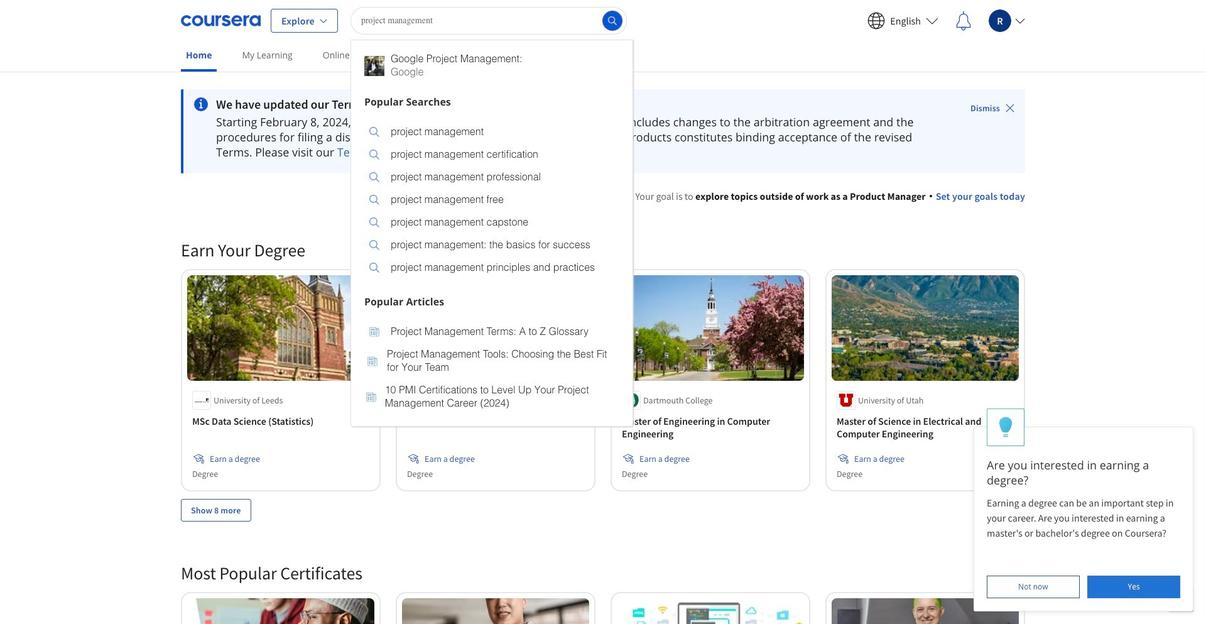 Task type: vqa. For each thing, say whether or not it's contained in the screenshot.
Show 8 more button
no



Task type: describe. For each thing, give the bounding box(es) containing it.
autocomplete results list box
[[351, 39, 634, 427]]

1 list box from the top
[[351, 113, 633, 290]]

earn your degree collection element
[[174, 219, 1033, 542]]

What do you want to learn? text field
[[351, 7, 627, 34]]

lightbulb tip image
[[1000, 417, 1013, 438]]

most popular certificates collection element
[[174, 542, 1033, 624]]

information: we have updated our terms of use element
[[216, 97, 936, 112]]



Task type: locate. For each thing, give the bounding box(es) containing it.
list box
[[351, 113, 633, 290], [351, 313, 633, 426]]

0 vertical spatial list box
[[351, 113, 633, 290]]

main content
[[0, 74, 1207, 624]]

coursera image
[[181, 10, 261, 30]]

1 vertical spatial list box
[[351, 313, 633, 426]]

alice element
[[974, 409, 1194, 612]]

2 list box from the top
[[351, 313, 633, 426]]

suggestion image image
[[365, 56, 385, 76], [370, 127, 380, 137], [370, 150, 380, 160], [370, 172, 380, 182], [370, 195, 380, 205], [370, 218, 380, 228], [370, 240, 380, 250], [370, 263, 380, 273], [370, 327, 380, 337], [368, 356, 378, 366], [367, 392, 377, 402]]

help center image
[[1174, 592, 1189, 607]]

None search field
[[351, 7, 634, 427]]



